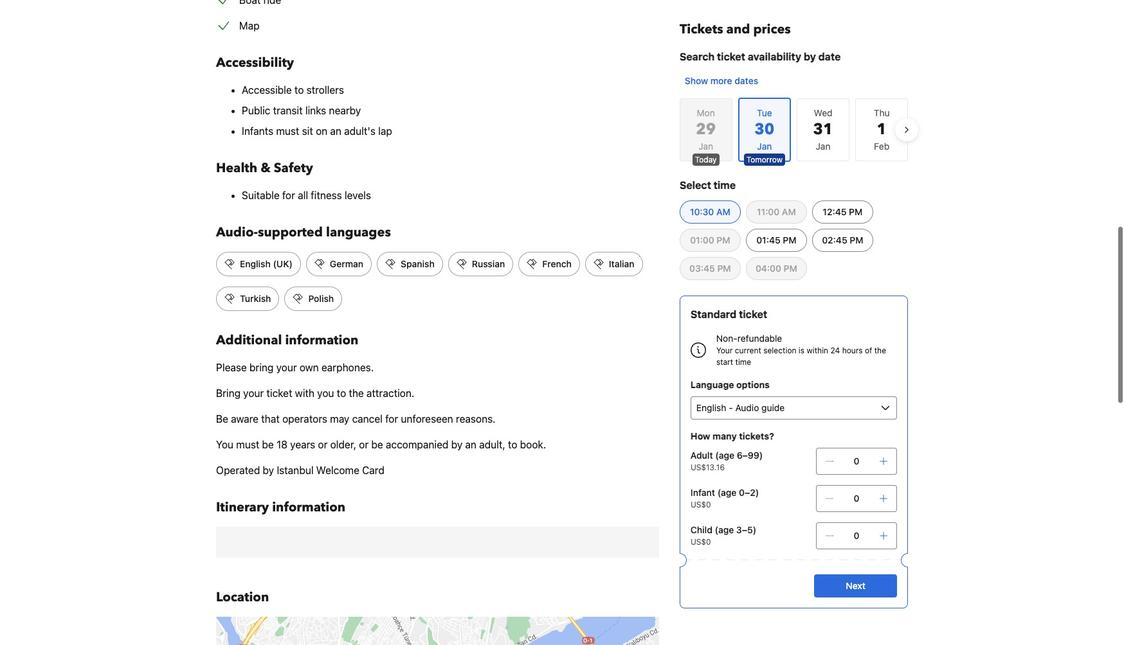 Task type: describe. For each thing, give the bounding box(es) containing it.
12:45 pm
[[823, 207, 863, 217]]

polish
[[308, 293, 334, 304]]

is
[[799, 346, 805, 356]]

1 be from the left
[[262, 439, 274, 451]]

your
[[717, 346, 733, 356]]

non-refundable your current selection is within 24 hours of the start time
[[717, 333, 887, 367]]

welcome
[[316, 465, 360, 477]]

1
[[877, 119, 887, 140]]

infants must sit on an adult's lap
[[242, 125, 392, 137]]

dates
[[735, 75, 759, 86]]

prices
[[754, 21, 791, 38]]

own
[[300, 362, 319, 374]]

1 vertical spatial to
[[337, 388, 346, 400]]

0 vertical spatial to
[[295, 84, 304, 96]]

transit
[[273, 105, 303, 116]]

pm for 02:45 pm
[[850, 235, 864, 246]]

pm for 04:00 pm
[[784, 263, 798, 274]]

29
[[696, 119, 716, 140]]

0 for 3–5)
[[854, 531, 860, 542]]

languages
[[326, 224, 391, 241]]

01:45
[[757, 235, 781, 246]]

suitable for all fitness levels
[[242, 190, 371, 201]]

nearby
[[329, 105, 361, 116]]

itinerary
[[216, 499, 269, 517]]

links
[[305, 105, 326, 116]]

thu 1 feb
[[874, 107, 890, 152]]

1 horizontal spatial for
[[385, 414, 398, 425]]

31
[[814, 119, 833, 140]]

0 horizontal spatial for
[[282, 190, 295, 201]]

non-
[[717, 333, 738, 344]]

0 horizontal spatial your
[[243, 388, 264, 400]]

tickets?
[[739, 431, 775, 442]]

wed 31 jan
[[814, 107, 833, 152]]

how
[[691, 431, 711, 442]]

am for am
[[782, 207, 796, 217]]

all
[[298, 190, 308, 201]]

you
[[216, 439, 234, 451]]

18
[[277, 439, 288, 451]]

show more dates button
[[680, 69, 764, 93]]

must for you
[[236, 439, 259, 451]]

infants
[[242, 125, 274, 137]]

refundable
[[738, 333, 782, 344]]

search
[[680, 51, 715, 62]]

operators
[[282, 414, 327, 425]]

unforeseen
[[401, 414, 453, 425]]

03:45 pm
[[690, 263, 731, 274]]

11:00 am
[[757, 207, 796, 217]]

must for infants
[[276, 125, 299, 137]]

1 vertical spatial the
[[349, 388, 364, 400]]

suitable
[[242, 190, 280, 201]]

itinerary information
[[216, 499, 346, 517]]

show more dates
[[685, 75, 759, 86]]

card
[[362, 465, 385, 477]]

health
[[216, 160, 257, 177]]

safety
[[274, 160, 313, 177]]

02:45
[[822, 235, 848, 246]]

operated by istanbul welcome card
[[216, 465, 385, 477]]

book.
[[520, 439, 546, 451]]

information for itinerary information
[[272, 499, 346, 517]]

how many tickets?
[[691, 431, 775, 442]]

within
[[807, 346, 829, 356]]

01:45 pm
[[757, 235, 797, 246]]

us$13.16
[[691, 463, 725, 473]]

public
[[242, 105, 270, 116]]

03:45
[[690, 263, 715, 274]]

audio-
[[216, 224, 258, 241]]

reasons.
[[456, 414, 496, 425]]

operated
[[216, 465, 260, 477]]

french
[[543, 259, 572, 270]]

us$0 for child (age 3–5)
[[691, 538, 711, 547]]

pm for 03:45 pm
[[718, 263, 731, 274]]

2 or from the left
[[359, 439, 369, 451]]

accessibility
[[216, 54, 294, 71]]

0 vertical spatial time
[[714, 179, 736, 191]]

lap
[[378, 125, 392, 137]]

levels
[[345, 190, 371, 201]]

be aware that operators may cancel for unforeseen reasons.
[[216, 414, 496, 425]]

date
[[819, 51, 841, 62]]

location
[[216, 589, 269, 607]]

russian
[[472, 259, 505, 270]]

strollers
[[307, 84, 344, 96]]

0 for 0–2)
[[854, 493, 860, 504]]

1 or from the left
[[318, 439, 328, 451]]

0 vertical spatial by
[[804, 51, 816, 62]]

2 be from the left
[[371, 439, 383, 451]]

2 vertical spatial by
[[263, 465, 274, 477]]

italian
[[609, 259, 635, 270]]

pm for 12:45 pm
[[849, 207, 863, 217]]

bring
[[216, 388, 241, 400]]

earphones.
[[322, 362, 374, 374]]

bring
[[250, 362, 274, 374]]



Task type: locate. For each thing, give the bounding box(es) containing it.
for
[[282, 190, 295, 201], [385, 414, 398, 425]]

region
[[670, 93, 919, 167]]

1 vertical spatial an
[[465, 439, 477, 451]]

(age down many
[[716, 450, 735, 461]]

0 vertical spatial ticket
[[717, 51, 746, 62]]

pm right 02:45
[[850, 235, 864, 246]]

feb
[[874, 141, 890, 152]]

am right 10:30
[[717, 207, 731, 217]]

time inside non-refundable your current selection is within 24 hours of the start time
[[736, 358, 752, 367]]

adult,
[[479, 439, 506, 451]]

information for additional information
[[285, 332, 359, 349]]

search ticket availability by date
[[680, 51, 841, 62]]

current
[[735, 346, 762, 356]]

the inside non-refundable your current selection is within 24 hours of the start time
[[875, 346, 887, 356]]

12:45
[[823, 207, 847, 217]]

or right the older,
[[359, 439, 369, 451]]

0 horizontal spatial jan
[[699, 141, 714, 152]]

select
[[680, 179, 711, 191]]

an
[[330, 125, 342, 137], [465, 439, 477, 451]]

start
[[717, 358, 734, 367]]

pm for 01:00 pm
[[717, 235, 731, 246]]

0 vertical spatial (age
[[716, 450, 735, 461]]

1 horizontal spatial or
[[359, 439, 369, 451]]

select time
[[680, 179, 736, 191]]

language options
[[691, 380, 770, 391]]

jan up today
[[699, 141, 714, 152]]

1 vertical spatial by
[[451, 439, 463, 451]]

for left "all"
[[282, 190, 295, 201]]

audio-supported languages
[[216, 224, 391, 241]]

1 horizontal spatial an
[[465, 439, 477, 451]]

information down the operated by istanbul welcome card
[[272, 499, 346, 517]]

to right you at the bottom left
[[337, 388, 346, 400]]

1 vertical spatial your
[[243, 388, 264, 400]]

0 horizontal spatial the
[[349, 388, 364, 400]]

must
[[276, 125, 299, 137], [236, 439, 259, 451]]

more
[[711, 75, 733, 86]]

jan for 29
[[699, 141, 714, 152]]

must right the you
[[236, 439, 259, 451]]

us$0 inside child (age 3–5) us$0
[[691, 538, 711, 547]]

us$0 for infant (age 0–2)
[[691, 501, 711, 510]]

0 horizontal spatial by
[[263, 465, 274, 477]]

the
[[875, 346, 887, 356], [349, 388, 364, 400]]

pm right "03:45"
[[718, 263, 731, 274]]

us$0 inside infant (age 0–2) us$0
[[691, 501, 711, 510]]

by
[[804, 51, 816, 62], [451, 439, 463, 451], [263, 465, 274, 477]]

0 horizontal spatial to
[[295, 84, 304, 96]]

map region
[[216, 618, 659, 646]]

an left adult,
[[465, 439, 477, 451]]

0 vertical spatial your
[[276, 362, 297, 374]]

02:45 pm
[[822, 235, 864, 246]]

turkish
[[240, 293, 271, 304]]

an right on
[[330, 125, 342, 137]]

am right 11:00
[[782, 207, 796, 217]]

time right select at the top
[[714, 179, 736, 191]]

you must be 18 years or older, or be accompanied by an adult, to book.
[[216, 439, 546, 451]]

istanbul
[[277, 465, 314, 477]]

0 horizontal spatial must
[[236, 439, 259, 451]]

1 vertical spatial (age
[[718, 488, 737, 499]]

pm for 01:45 pm
[[783, 235, 797, 246]]

selection
[[764, 346, 797, 356]]

german
[[330, 259, 364, 270]]

2 horizontal spatial by
[[804, 51, 816, 62]]

infant (age 0–2) us$0
[[691, 488, 759, 510]]

(age for 0–2)
[[718, 488, 737, 499]]

1 vertical spatial time
[[736, 358, 752, 367]]

adult (age 6–99) us$13.16
[[691, 450, 763, 473]]

must left the sit
[[276, 125, 299, 137]]

1 horizontal spatial the
[[875, 346, 887, 356]]

ticket for search
[[717, 51, 746, 62]]

for right cancel
[[385, 414, 398, 425]]

be
[[216, 414, 228, 425]]

2 vertical spatial to
[[508, 439, 518, 451]]

pm right the 01:45
[[783, 235, 797, 246]]

pm right the 01:00
[[717, 235, 731, 246]]

pm right 12:45
[[849, 207, 863, 217]]

1 horizontal spatial must
[[276, 125, 299, 137]]

by left date
[[804, 51, 816, 62]]

0 horizontal spatial am
[[717, 207, 731, 217]]

0 vertical spatial must
[[276, 125, 299, 137]]

please bring your own earphones.
[[216, 362, 374, 374]]

0 vertical spatial 0
[[854, 456, 860, 467]]

(age left 0–2)
[[718, 488, 737, 499]]

spanish
[[401, 259, 435, 270]]

jan inside "wed 31 jan"
[[816, 141, 831, 152]]

by left istanbul
[[263, 465, 274, 477]]

show
[[685, 75, 708, 86]]

1 am from the left
[[717, 207, 731, 217]]

fitness
[[311, 190, 342, 201]]

2 vertical spatial (age
[[715, 525, 734, 536]]

jan down 31
[[816, 141, 831, 152]]

jan
[[699, 141, 714, 152], [816, 141, 831, 152]]

adult
[[691, 450, 713, 461]]

(age inside child (age 3–5) us$0
[[715, 525, 734, 536]]

1 horizontal spatial to
[[337, 388, 346, 400]]

0 horizontal spatial be
[[262, 439, 274, 451]]

be left 18
[[262, 439, 274, 451]]

ticket up show more dates
[[717, 51, 746, 62]]

time
[[714, 179, 736, 191], [736, 358, 752, 367]]

options
[[737, 380, 770, 391]]

your
[[276, 362, 297, 374], [243, 388, 264, 400]]

0 vertical spatial information
[[285, 332, 359, 349]]

ticket
[[717, 51, 746, 62], [739, 309, 768, 320], [267, 388, 292, 400]]

0 horizontal spatial an
[[330, 125, 342, 137]]

ticket for standard
[[739, 309, 768, 320]]

0 vertical spatial us$0
[[691, 501, 711, 510]]

(age inside "adult (age 6–99) us$13.16"
[[716, 450, 735, 461]]

1 vertical spatial information
[[272, 499, 346, 517]]

(age
[[716, 450, 735, 461], [718, 488, 737, 499], [715, 525, 734, 536]]

that
[[261, 414, 280, 425]]

1 horizontal spatial by
[[451, 439, 463, 451]]

us$0 down infant
[[691, 501, 711, 510]]

by down reasons.
[[451, 439, 463, 451]]

0 horizontal spatial or
[[318, 439, 328, 451]]

you
[[317, 388, 334, 400]]

availability
[[748, 51, 802, 62]]

time down current
[[736, 358, 752, 367]]

with
[[295, 388, 315, 400]]

to up public transit links nearby
[[295, 84, 304, 96]]

24
[[831, 346, 840, 356]]

the right of
[[875, 346, 887, 356]]

1 vertical spatial for
[[385, 414, 398, 425]]

standard ticket
[[691, 309, 768, 320]]

today
[[695, 155, 717, 165]]

standard
[[691, 309, 737, 320]]

0 vertical spatial the
[[875, 346, 887, 356]]

public transit links nearby
[[242, 105, 361, 116]]

2 horizontal spatial to
[[508, 439, 518, 451]]

language
[[691, 380, 734, 391]]

1 horizontal spatial jan
[[816, 141, 831, 152]]

(age inside infant (age 0–2) us$0
[[718, 488, 737, 499]]

2 jan from the left
[[816, 141, 831, 152]]

child (age 3–5) us$0
[[691, 525, 757, 547]]

infant
[[691, 488, 715, 499]]

01:00
[[690, 235, 715, 246]]

mon
[[697, 107, 715, 118]]

jan for 31
[[816, 141, 831, 152]]

1 vertical spatial ticket
[[739, 309, 768, 320]]

1 horizontal spatial am
[[782, 207, 796, 217]]

your left own
[[276, 362, 297, 374]]

the up the be aware that operators may cancel for unforeseen reasons.
[[349, 388, 364, 400]]

2 us$0 from the top
[[691, 538, 711, 547]]

be
[[262, 439, 274, 451], [371, 439, 383, 451]]

many
[[713, 431, 737, 442]]

0 for 6–99)
[[854, 456, 860, 467]]

1 horizontal spatial your
[[276, 362, 297, 374]]

1 vertical spatial must
[[236, 439, 259, 451]]

thu
[[874, 107, 890, 118]]

english
[[240, 259, 271, 270]]

be up card
[[371, 439, 383, 451]]

us$0 down child
[[691, 538, 711, 547]]

older,
[[330, 439, 356, 451]]

child
[[691, 525, 713, 536]]

ticket up refundable
[[739, 309, 768, 320]]

2 am from the left
[[782, 207, 796, 217]]

or right "years" at the left bottom of page
[[318, 439, 328, 451]]

1 0 from the top
[[854, 456, 860, 467]]

(age for 3–5)
[[715, 525, 734, 536]]

your right bring
[[243, 388, 264, 400]]

accessible
[[242, 84, 292, 96]]

sit
[[302, 125, 313, 137]]

jan inside the mon 29 jan today
[[699, 141, 714, 152]]

next button
[[815, 575, 897, 598]]

am for time
[[717, 207, 731, 217]]

wed
[[814, 107, 833, 118]]

pm right 04:00
[[784, 263, 798, 274]]

information
[[285, 332, 359, 349], [272, 499, 346, 517]]

accessible to strollers
[[242, 84, 344, 96]]

6–99)
[[737, 450, 763, 461]]

aware
[[231, 414, 259, 425]]

ticket left with
[[267, 388, 292, 400]]

1 horizontal spatial be
[[371, 439, 383, 451]]

information up own
[[285, 332, 359, 349]]

1 us$0 from the top
[[691, 501, 711, 510]]

mon 29 jan today
[[695, 107, 717, 165]]

1 jan from the left
[[699, 141, 714, 152]]

0 vertical spatial for
[[282, 190, 295, 201]]

2 0 from the top
[[854, 493, 860, 504]]

2 vertical spatial 0
[[854, 531, 860, 542]]

tickets and prices
[[680, 21, 791, 38]]

to left book.
[[508, 439, 518, 451]]

of
[[865, 346, 873, 356]]

1 vertical spatial us$0
[[691, 538, 711, 547]]

0 vertical spatial an
[[330, 125, 342, 137]]

may
[[330, 414, 350, 425]]

(age for 6–99)
[[716, 450, 735, 461]]

am
[[717, 207, 731, 217], [782, 207, 796, 217]]

1 vertical spatial 0
[[854, 493, 860, 504]]

additional information
[[216, 332, 359, 349]]

(age left 3–5)
[[715, 525, 734, 536]]

region containing 29
[[670, 93, 919, 167]]

3 0 from the top
[[854, 531, 860, 542]]

2 vertical spatial ticket
[[267, 388, 292, 400]]



Task type: vqa. For each thing, say whether or not it's contained in the screenshot.
SUITABLE on the left top
yes



